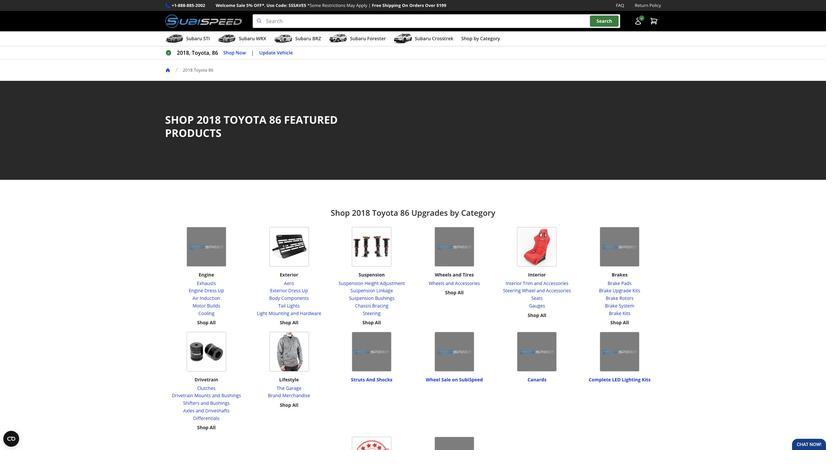 Task type: locate. For each thing, give the bounding box(es) containing it.
drivetrain image image
[[187, 332, 226, 372]]

accessories up steering wheel and accessories link
[[544, 280, 569, 286]]

interior up interior trim and accessories link
[[528, 272, 546, 278]]

0 vertical spatial kits
[[633, 287, 641, 294]]

subaru inside "dropdown button"
[[295, 35, 311, 42]]

1 vertical spatial toyota
[[372, 207, 398, 218]]

subaru
[[186, 35, 202, 42], [239, 35, 255, 42], [295, 35, 311, 42], [350, 35, 366, 42], [415, 35, 431, 42]]

adjustment
[[380, 280, 405, 286]]

subaru left the brz
[[295, 35, 311, 42]]

0 vertical spatial by
[[474, 35, 479, 42]]

885-
[[187, 2, 195, 8]]

shop inside engine exhausts engine dress up air induction motor builds cooling shop all
[[197, 319, 209, 326]]

shop inside the interior interior trim and accessories steering wheel and accessories seats gauges shop all
[[528, 312, 539, 318]]

canards
[[528, 376, 547, 383]]

steering down chassis bracing link
[[363, 310, 381, 316]]

shop
[[461, 35, 473, 42], [223, 49, 235, 56], [331, 207, 350, 218], [445, 289, 457, 296], [528, 312, 539, 318], [197, 319, 209, 326], [280, 319, 291, 326], [363, 319, 374, 326], [611, 319, 622, 326], [280, 402, 291, 408], [197, 424, 209, 431]]

2 horizontal spatial 2018
[[352, 207, 370, 218]]

dress inside 'exterior aero exterior dress up body components tail lights light mounting and hardware shop all'
[[288, 287, 301, 294]]

sale left "5%"
[[237, 2, 245, 8]]

0 horizontal spatial steering
[[363, 310, 381, 316]]

up up induction
[[218, 287, 224, 294]]

subaru left crosstrek
[[415, 35, 431, 42]]

faq
[[616, 2, 625, 8]]

drivetrain mounts and bushings link
[[172, 392, 241, 400]]

a subaru forester thumbnail image image
[[329, 34, 348, 44]]

engine
[[199, 272, 214, 278], [189, 287, 203, 294]]

steering down interior trim and accessories link
[[503, 287, 521, 294]]

4 subaru from the left
[[350, 35, 366, 42]]

shop inside 'dropdown button'
[[461, 35, 473, 42]]

a subaru sti thumbnail image image
[[165, 34, 184, 44]]

may
[[347, 2, 355, 8]]

up for engine dress up
[[218, 287, 224, 294]]

subaru for subaru wrx
[[239, 35, 255, 42]]

all down wheels and accessories link
[[458, 289, 464, 296]]

light
[[257, 310, 268, 316]]

all inside the interior interior trim and accessories steering wheel and accessories seats gauges shop all
[[541, 312, 547, 318]]

all down gauges link
[[541, 312, 547, 318]]

search button
[[590, 16, 619, 27]]

0 horizontal spatial interior
[[506, 280, 522, 286]]

shifters
[[183, 400, 200, 406]]

0 horizontal spatial toyota
[[194, 67, 207, 73]]

all down cooling link
[[210, 319, 216, 326]]

1 horizontal spatial dress
[[288, 287, 301, 294]]

2 horizontal spatial kits
[[642, 376, 651, 383]]

bushings inside suspension suspension height adjustment suspension linkage suspension bushings chassis bracing steering shop all
[[375, 295, 395, 301]]

garage
[[286, 385, 302, 391]]

1 vertical spatial kits
[[623, 310, 631, 316]]

0 vertical spatial toyota
[[194, 67, 207, 73]]

/
[[176, 66, 178, 74]]

1 vertical spatial category
[[461, 207, 496, 218]]

exhausts link
[[189, 280, 224, 287]]

rotors
[[620, 295, 634, 301]]

2018, toyota, 86
[[177, 49, 218, 56]]

shop all link down cooling link
[[197, 319, 216, 327]]

policy
[[650, 2, 661, 8]]

1 horizontal spatial by
[[474, 35, 479, 42]]

lifestyle image image
[[269, 332, 309, 372]]

86 left upgrades on the top of the page
[[400, 207, 409, 218]]

subaru for subaru sti
[[186, 35, 202, 42]]

2 vertical spatial kits
[[642, 376, 651, 383]]

induction
[[200, 295, 220, 301]]

shop inside "link"
[[223, 49, 235, 56]]

shop all link for components
[[280, 319, 298, 327]]

all down merchandise
[[292, 402, 298, 408]]

subispeed
[[459, 376, 483, 383]]

0 vertical spatial engine
[[199, 272, 214, 278]]

air
[[193, 295, 199, 301]]

steering inside the interior interior trim and accessories steering wheel and accessories seats gauges shop all
[[503, 287, 521, 294]]

components
[[281, 295, 309, 301]]

led
[[612, 376, 621, 383]]

1 vertical spatial sale
[[442, 376, 451, 383]]

wheel left the on
[[426, 376, 440, 383]]

shop all link down wheels and accessories link
[[445, 289, 464, 297]]

lighting
[[622, 376, 641, 383]]

interior image image
[[517, 227, 557, 267]]

and
[[366, 376, 375, 383]]

all down steering link
[[375, 319, 381, 326]]

cooling link
[[189, 310, 224, 317]]

engine up "air"
[[189, 287, 203, 294]]

1 horizontal spatial wheel
[[522, 287, 536, 294]]

shop inside brakes brake pads brake upgrade kits brake rotors brake system brake kits shop all
[[611, 319, 622, 326]]

brake rotors link
[[599, 295, 641, 302]]

subispeed logo image
[[165, 14, 242, 28]]

brake upgrade kits link
[[599, 287, 641, 295]]

3 subaru from the left
[[295, 35, 311, 42]]

dress up induction
[[205, 287, 217, 294]]

code:
[[276, 2, 288, 8]]

exterior image image
[[269, 227, 309, 267]]

dress up components
[[288, 287, 301, 294]]

kits right lighting
[[642, 376, 651, 383]]

shop all link down light mounting and hardware link
[[280, 319, 298, 327]]

1 vertical spatial wheel
[[426, 376, 440, 383]]

exterior
[[280, 272, 298, 278], [270, 287, 287, 294]]

interior left trim
[[506, 280, 522, 286]]

subaru for subaru crosstrek
[[415, 35, 431, 42]]

subaru brz
[[295, 35, 321, 42]]

0 vertical spatial wheels
[[435, 272, 452, 278]]

0 horizontal spatial by
[[450, 207, 459, 218]]

0 vertical spatial wheel
[[522, 287, 536, 294]]

struts
[[351, 376, 365, 383]]

brake
[[608, 280, 620, 286], [599, 287, 612, 294], [606, 295, 619, 301], [605, 302, 618, 309], [609, 310, 622, 316]]

|
[[369, 2, 371, 8], [251, 49, 254, 56]]

differentials link
[[172, 415, 241, 422]]

return
[[635, 2, 649, 8]]

shop 2018 toyota 86 featured products
[[165, 113, 338, 140]]

seats
[[531, 295, 543, 301]]

system
[[619, 302, 635, 309]]

0 horizontal spatial up
[[218, 287, 224, 294]]

clutches
[[197, 385, 216, 391]]

2 up from the left
[[302, 287, 308, 294]]

shop by category
[[461, 35, 500, 42]]

2018
[[183, 67, 193, 73], [197, 113, 221, 127], [352, 207, 370, 218]]

shop all link down steering link
[[363, 319, 381, 327]]

sale
[[237, 2, 245, 8], [442, 376, 451, 383]]

1 horizontal spatial up
[[302, 287, 308, 294]]

5 subaru from the left
[[415, 35, 431, 42]]

up inside engine exhausts engine dress up air induction motor builds cooling shop all
[[218, 287, 224, 294]]

kits
[[633, 287, 641, 294], [623, 310, 631, 316], [642, 376, 651, 383]]

tail
[[278, 302, 286, 309]]

sale left the on
[[442, 376, 451, 383]]

suspension linkage link
[[339, 287, 405, 295]]

wheel down trim
[[522, 287, 536, 294]]

suspension left height
[[339, 280, 364, 286]]

brand
[[268, 392, 281, 399]]

1 horizontal spatial interior
[[528, 272, 546, 278]]

drivetrain up shifters
[[172, 392, 193, 399]]

engine image image
[[187, 227, 226, 267]]

subaru left forester
[[350, 35, 366, 42]]

2 subaru from the left
[[239, 35, 255, 42]]

shop all link for suspension
[[363, 319, 381, 327]]

1 vertical spatial exterior
[[270, 287, 287, 294]]

up up components
[[302, 287, 308, 294]]

1 horizontal spatial steering
[[503, 287, 521, 294]]

1 horizontal spatial sale
[[442, 376, 451, 383]]

0 vertical spatial sale
[[237, 2, 245, 8]]

1 horizontal spatial |
[[369, 2, 371, 8]]

all down "differentials" link
[[210, 424, 216, 431]]

0 horizontal spatial sale
[[237, 2, 245, 8]]

1 vertical spatial steering
[[363, 310, 381, 316]]

canards image image
[[517, 332, 557, 372]]

cooling
[[198, 310, 215, 316]]

+1-888-885-2002 link
[[172, 2, 205, 9]]

1 vertical spatial |
[[251, 49, 254, 56]]

light mounting and hardware link
[[257, 310, 321, 317]]

2018 for shop
[[352, 207, 370, 218]]

use
[[267, 2, 275, 8]]

shop inside 'exterior aero exterior dress up body components tail lights light mounting and hardware shop all'
[[280, 319, 291, 326]]

brakes image image
[[600, 227, 640, 267]]

2 dress from the left
[[288, 287, 301, 294]]

toyota
[[194, 67, 207, 73], [372, 207, 398, 218]]

tires
[[463, 272, 474, 278]]

all inside wheels and tires wheels and accessories shop all
[[458, 289, 464, 296]]

shop inside lifestyle the garage brand merchandise shop all
[[280, 402, 291, 408]]

accessories
[[455, 280, 480, 286], [544, 280, 569, 286], [546, 287, 571, 294]]

0 vertical spatial 2018
[[183, 67, 193, 73]]

1 vertical spatial 2018
[[197, 113, 221, 127]]

suspension image image
[[352, 227, 392, 267]]

button image
[[634, 17, 642, 25]]

subaru left wrx
[[239, 35, 255, 42]]

86 right toyota
[[269, 113, 281, 127]]

shop all link for brake
[[611, 319, 629, 327]]

1 dress from the left
[[205, 287, 217, 294]]

exterior up body
[[270, 287, 287, 294]]

accessories inside wheels and tires wheels and accessories shop all
[[455, 280, 480, 286]]

0 vertical spatial category
[[480, 35, 500, 42]]

brake kits link
[[599, 310, 641, 317]]

1 horizontal spatial kits
[[633, 287, 641, 294]]

all inside 'exterior aero exterior dress up body components tail lights light mounting and hardware shop all'
[[292, 319, 298, 326]]

subaru crosstrek button
[[394, 33, 454, 46]]

lifestyle
[[279, 376, 299, 383]]

86 right toyota, at the left top of page
[[212, 49, 218, 56]]

0 vertical spatial drivetrain
[[195, 376, 218, 383]]

shop all link down the brake kits link
[[611, 319, 629, 327]]

| left free
[[369, 2, 371, 8]]

engine up exhausts
[[199, 272, 214, 278]]

kits up rotors on the right of page
[[633, 287, 641, 294]]

shocks
[[377, 376, 393, 383]]

0 horizontal spatial dress
[[205, 287, 217, 294]]

exhausts
[[197, 280, 216, 286]]

a subaru crosstrek thumbnail image image
[[394, 34, 412, 44]]

subaru left the sti
[[186, 35, 202, 42]]

upgrade
[[613, 287, 632, 294]]

up inside 'exterior aero exterior dress up body components tail lights light mounting and hardware shop all'
[[302, 287, 308, 294]]

0 vertical spatial bushings
[[375, 295, 395, 301]]

accessories down the tires
[[455, 280, 480, 286]]

subaru inside dropdown button
[[186, 35, 202, 42]]

shop all link down gauges link
[[528, 312, 547, 319]]

1 horizontal spatial 2018
[[197, 113, 221, 127]]

all down light mounting and hardware link
[[292, 319, 298, 326]]

1 vertical spatial engine
[[189, 287, 203, 294]]

shop all link down "differentials" link
[[197, 424, 216, 432]]

0 horizontal spatial drivetrain
[[172, 392, 193, 399]]

drivetrain up clutches
[[195, 376, 218, 383]]

2 vertical spatial bushings
[[210, 400, 230, 406]]

exterior up aero
[[280, 272, 298, 278]]

by
[[474, 35, 479, 42], [450, 207, 459, 218]]

2018 inside "shop 2018 toyota 86 featured products"
[[197, 113, 221, 127]]

| right now
[[251, 49, 254, 56]]

dress inside engine exhausts engine dress up air induction motor builds cooling shop all
[[205, 287, 217, 294]]

1 subaru from the left
[[186, 35, 202, 42]]

wheel sale on subispeed link
[[426, 374, 483, 383]]

search
[[597, 18, 612, 24]]

up for exterior dress up
[[302, 287, 308, 294]]

kits down system
[[623, 310, 631, 316]]

subaru for subaru brz
[[295, 35, 311, 42]]

all inside brakes brake pads brake upgrade kits brake rotors brake system brake kits shop all
[[623, 319, 629, 326]]

1 vertical spatial drivetrain
[[172, 392, 193, 399]]

shop all link for induction
[[197, 319, 216, 327]]

suspension up height
[[359, 272, 385, 278]]

shop all link for shop
[[445, 289, 464, 297]]

1 up from the left
[[218, 287, 224, 294]]

wheels and tires image image
[[435, 227, 474, 267]]

engine dress up link
[[189, 287, 224, 295]]

0 vertical spatial steering
[[503, 287, 521, 294]]

2 vertical spatial 2018
[[352, 207, 370, 218]]

subaru brz button
[[274, 33, 321, 46]]

brake up brake upgrade kits link
[[608, 280, 620, 286]]

exterior dress up link
[[257, 287, 321, 295]]

all down the brake kits link
[[623, 319, 629, 326]]

toyota,
[[192, 49, 211, 56]]

over
[[425, 2, 436, 8]]

888-
[[178, 2, 187, 8]]

wheel sale on subispeed
[[426, 376, 483, 383]]

featured
[[284, 113, 338, 127]]

suspension bushings link
[[339, 295, 405, 302]]

suspension down the suspension height adjustment link
[[351, 287, 375, 294]]

brake down brake system "link"
[[609, 310, 622, 316]]

shop all link down brand merchandise link
[[280, 402, 298, 409]]



Task type: describe. For each thing, give the bounding box(es) containing it.
mounts
[[194, 392, 211, 399]]

open widget image
[[3, 431, 19, 447]]

apply
[[356, 2, 367, 8]]

wheel inside the interior interior trim and accessories steering wheel and accessories seats gauges shop all
[[522, 287, 536, 294]]

0 vertical spatial exterior
[[280, 272, 298, 278]]

struts and shocks image image
[[352, 332, 392, 372]]

suspension up chassis
[[349, 295, 374, 301]]

aero link
[[257, 280, 321, 287]]

suspension height adjustment link
[[339, 280, 405, 287]]

category inside 'dropdown button'
[[480, 35, 500, 42]]

shop all link for shifters
[[197, 424, 216, 432]]

lights
[[287, 302, 300, 309]]

shop all link for all
[[280, 402, 298, 409]]

5%
[[246, 2, 253, 8]]

86 down toyota, at the left top of page
[[209, 67, 213, 73]]

home image
[[165, 67, 170, 73]]

welcome sale 5% off*. use code: sssave5
[[216, 2, 306, 8]]

crosstrek
[[432, 35, 454, 42]]

pads
[[622, 280, 632, 286]]

bracing
[[372, 302, 389, 309]]

the
[[277, 385, 285, 391]]

hardware
[[300, 310, 321, 316]]

*some restrictions may apply | free shipping on orders over $199
[[307, 2, 447, 8]]

interior interior trim and accessories steering wheel and accessories seats gauges shop all
[[503, 272, 571, 318]]

engine exhausts engine dress up air induction motor builds cooling shop all
[[189, 272, 224, 326]]

and inside 'exterior aero exterior dress up body components tail lights light mounting and hardware shop all'
[[291, 310, 299, 316]]

body components link
[[257, 295, 321, 302]]

2002
[[195, 2, 205, 8]]

*some
[[307, 2, 321, 8]]

complete
[[589, 376, 611, 383]]

1 horizontal spatial toyota
[[372, 207, 398, 218]]

axles and driveshafts link
[[172, 407, 241, 415]]

brake system link
[[599, 302, 641, 310]]

brakes
[[612, 272, 628, 278]]

1 vertical spatial wheels
[[429, 280, 445, 286]]

builds
[[207, 302, 220, 309]]

sale for wheel
[[442, 376, 451, 383]]

sssave5
[[289, 2, 306, 8]]

search input field
[[253, 14, 620, 28]]

shop inside the drivetrain clutches drivetrain mounts and bushings shifters and bushings axles and driveshafts differentials shop all
[[197, 424, 209, 431]]

wheels and accessories link
[[429, 280, 480, 287]]

subaru wrx button
[[218, 33, 266, 46]]

all inside suspension suspension height adjustment suspension linkage suspension bushings chassis bracing steering shop all
[[375, 319, 381, 326]]

update vehicle button
[[259, 49, 293, 57]]

return policy
[[635, 2, 661, 8]]

tail lights link
[[257, 302, 321, 310]]

by inside shop by category 'dropdown button'
[[474, 35, 479, 42]]

shipping
[[383, 2, 401, 8]]

motor builds link
[[189, 302, 224, 310]]

shop inside suspension suspension height adjustment suspension linkage suspension bushings chassis bracing steering shop all
[[363, 319, 374, 326]]

brake down brake upgrade kits link
[[606, 295, 619, 301]]

body
[[269, 295, 280, 301]]

brake down brake rotors link at the bottom of the page
[[605, 302, 618, 309]]

subaru forester
[[350, 35, 386, 42]]

shop all link for wheel
[[528, 312, 547, 319]]

wrx
[[256, 35, 266, 42]]

brz
[[313, 35, 321, 42]]

kits inside complete led lighting kits link
[[642, 376, 651, 383]]

wheels and tires wheels and accessories shop all
[[429, 272, 480, 296]]

complete led lighting kits image image
[[600, 332, 640, 372]]

all inside engine exhausts engine dress up air induction motor builds cooling shop all
[[210, 319, 216, 326]]

now
[[236, 49, 246, 56]]

accessories down interior trim and accessories link
[[546, 287, 571, 294]]

+1-
[[172, 2, 178, 8]]

chassis bracing link
[[339, 302, 405, 310]]

shop 2018 toyota 86 upgrades by category
[[331, 207, 496, 218]]

dress for aero
[[288, 287, 301, 294]]

+1-888-885-2002
[[172, 2, 205, 8]]

interior trim and accessories link
[[503, 280, 571, 287]]

wheel sale on subispeed image image
[[435, 332, 474, 372]]

2018 for shop
[[197, 113, 221, 127]]

update
[[259, 49, 276, 56]]

the garage link
[[268, 385, 310, 392]]

steering link
[[339, 310, 405, 317]]

mounting
[[269, 310, 289, 316]]

1 vertical spatial by
[[450, 207, 459, 218]]

0 vertical spatial |
[[369, 2, 371, 8]]

2018 toyota 86 link
[[183, 67, 219, 73]]

air induction link
[[189, 295, 224, 302]]

upgrades
[[412, 207, 448, 218]]

subaru crosstrek
[[415, 35, 454, 42]]

return policy link
[[635, 2, 661, 9]]

complete led lighting kits
[[589, 376, 651, 383]]

all inside lifestyle the garage brand merchandise shop all
[[292, 402, 298, 408]]

2018,
[[177, 49, 191, 56]]

canards link
[[528, 374, 547, 383]]

faq link
[[616, 2, 625, 9]]

merchandise
[[282, 392, 310, 399]]

all inside the drivetrain clutches drivetrain mounts and bushings shifters and bushings axles and driveshafts differentials shop all
[[210, 424, 216, 431]]

toyota
[[224, 113, 267, 127]]

0 vertical spatial interior
[[528, 272, 546, 278]]

axles
[[183, 407, 195, 414]]

1 vertical spatial interior
[[506, 280, 522, 286]]

subaru wrx
[[239, 35, 266, 42]]

welcome
[[216, 2, 235, 8]]

subaru for subaru forester
[[350, 35, 366, 42]]

brake down brake pads link
[[599, 287, 612, 294]]

shifters and bushings link
[[172, 400, 241, 407]]

clutches link
[[172, 385, 241, 392]]

update vehicle
[[259, 49, 293, 56]]

shop inside wheels and tires wheels and accessories shop all
[[445, 289, 457, 296]]

shop now link
[[223, 49, 246, 57]]

1 vertical spatial bushings
[[222, 392, 241, 399]]

86 inside "shop 2018 toyota 86 featured products"
[[269, 113, 281, 127]]

2018 toyota 86
[[183, 67, 213, 73]]

1 horizontal spatial drivetrain
[[195, 376, 218, 383]]

a subaru brz thumbnail image image
[[274, 34, 293, 44]]

brake pads link
[[599, 280, 641, 287]]

dress for exhausts
[[205, 287, 217, 294]]

0 horizontal spatial wheel
[[426, 376, 440, 383]]

steering wheel and accessories link
[[503, 287, 571, 295]]

trim
[[523, 280, 533, 286]]

0 horizontal spatial kits
[[623, 310, 631, 316]]

gauges
[[529, 302, 545, 309]]

linkage
[[377, 287, 393, 294]]

sti
[[203, 35, 210, 42]]

on
[[452, 376, 458, 383]]

0 horizontal spatial |
[[251, 49, 254, 56]]

steering inside suspension suspension height adjustment suspension linkage suspension bushings chassis bracing steering shop all
[[363, 310, 381, 316]]

products
[[165, 126, 222, 140]]

subaru forester button
[[329, 33, 386, 46]]

restrictions
[[322, 2, 346, 8]]

shop now
[[223, 49, 246, 56]]

0 horizontal spatial 2018
[[183, 67, 193, 73]]

a subaru wrx thumbnail image image
[[218, 34, 236, 44]]

sale for welcome
[[237, 2, 245, 8]]

exterior aero exterior dress up body components tail lights light mounting and hardware shop all
[[257, 272, 321, 326]]



Task type: vqa. For each thing, say whether or not it's contained in the screenshot.
Sale
yes



